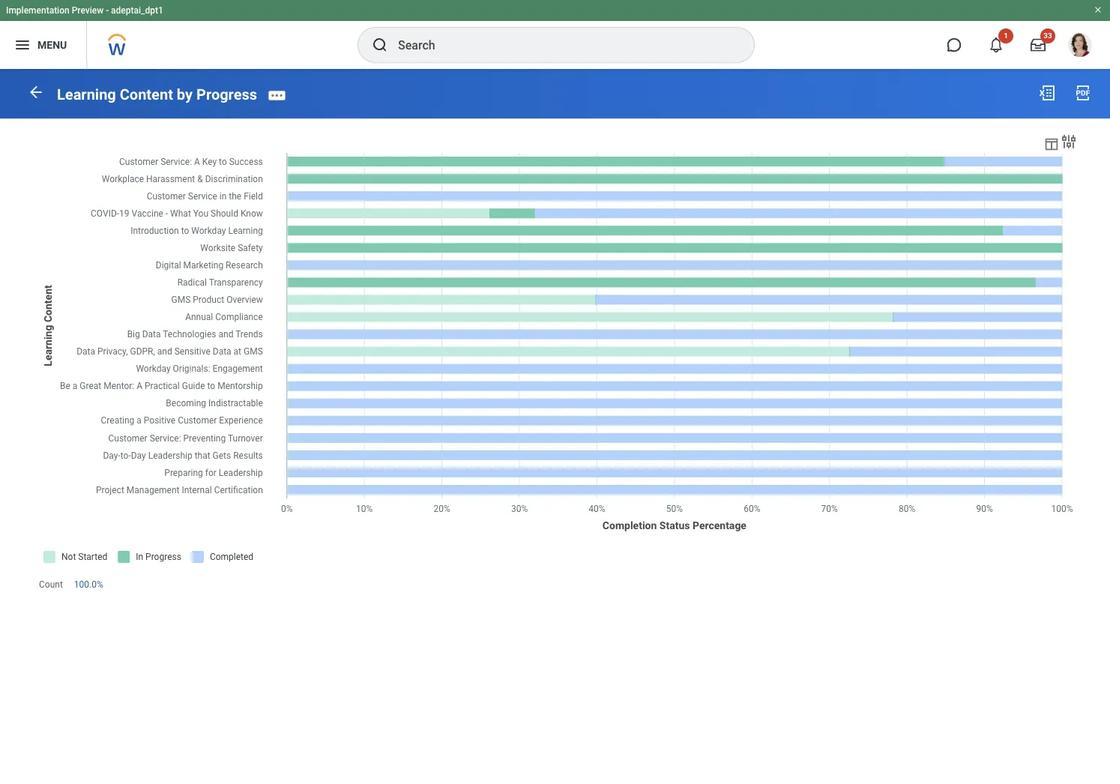 Task type: describe. For each thing, give the bounding box(es) containing it.
configure and view chart data image down view printable version (pdf) icon
[[1061, 133, 1079, 151]]

menu banner
[[0, 0, 1111, 69]]

implementation preview -   adeptai_dpt1
[[6, 5, 163, 16]]

content
[[120, 85, 173, 103]]

100.0%
[[74, 580, 103, 590]]

1 button
[[980, 29, 1014, 62]]

search image
[[371, 36, 389, 54]]

progress
[[197, 85, 257, 103]]

learning content by progress link
[[57, 85, 257, 103]]

export to excel image
[[1039, 84, 1057, 102]]

Search Workday  search field
[[398, 29, 724, 62]]

previous page image
[[27, 83, 45, 101]]

menu
[[38, 39, 67, 51]]

close environment banner image
[[1094, 5, 1103, 14]]

33 button
[[1022, 29, 1056, 62]]

profile logan mcneil image
[[1069, 33, 1093, 60]]

notifications element
[[1076, 30, 1088, 42]]

inbox large image
[[1031, 38, 1046, 53]]

implementation
[[6, 5, 70, 16]]



Task type: locate. For each thing, give the bounding box(es) containing it.
-
[[106, 5, 109, 16]]

count
[[39, 580, 63, 590]]

learning content by progress
[[57, 85, 257, 103]]

by
[[177, 85, 193, 103]]

view printable version (pdf) image
[[1075, 84, 1093, 102]]

menu button
[[0, 21, 86, 69]]

configure and view chart data image
[[1061, 133, 1079, 151], [1044, 136, 1061, 152]]

learning
[[57, 85, 116, 103]]

justify image
[[14, 36, 32, 54]]

notifications large image
[[989, 38, 1004, 53]]

100.0% button
[[74, 579, 106, 591]]

adeptai_dpt1
[[111, 5, 163, 16]]

learning content by progress main content
[[0, 69, 1111, 622]]

1
[[1004, 32, 1009, 40]]

configure and view chart data image down export to excel "icon"
[[1044, 136, 1061, 152]]

preview
[[72, 5, 104, 16]]

33
[[1044, 32, 1053, 40]]



Task type: vqa. For each thing, say whether or not it's contained in the screenshot.
33
yes



